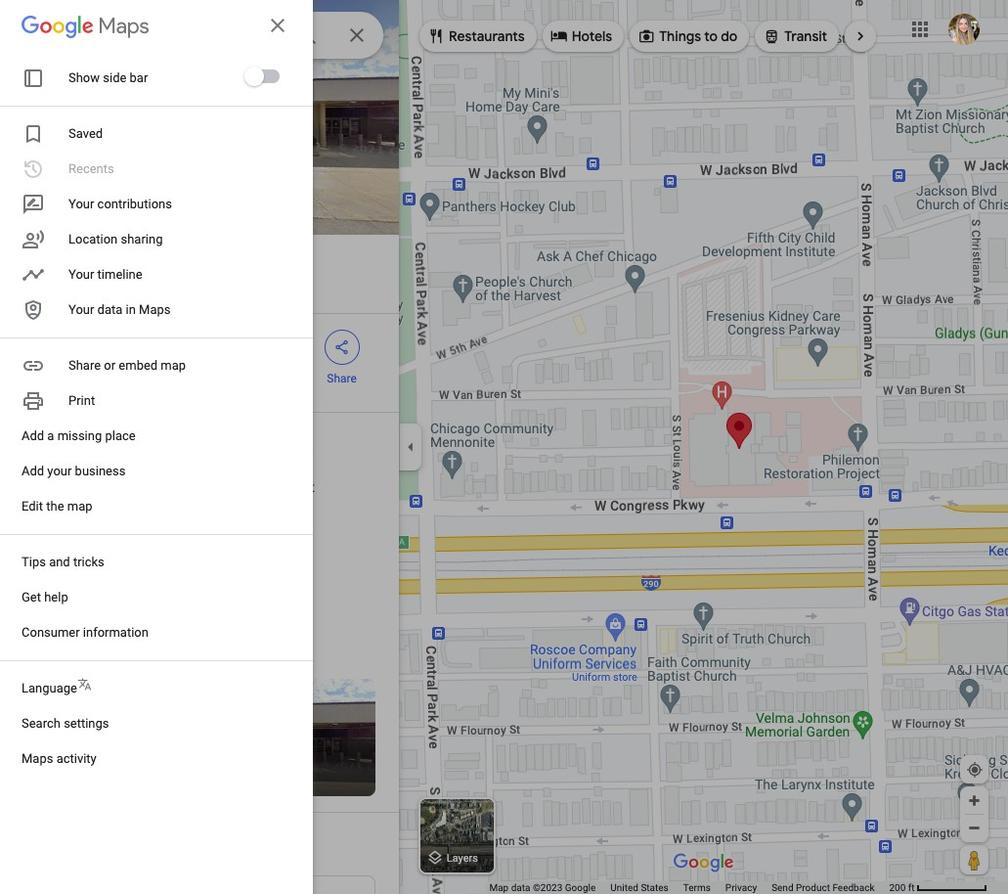 Task type: locate. For each thing, give the bounding box(es) containing it.
1 vertical spatial maps
[[22, 751, 53, 766]]

0 vertical spatial a
[[47, 429, 54, 443]]

0 horizontal spatial a
[[47, 429, 54, 443]]

2 vertical spatial your
[[68, 302, 94, 317]]

map left 
[[161, 358, 186, 373]]

0 horizontal spatial w
[[76, 250, 96, 278]]

terms
[[684, 883, 711, 893]]

add your business up suggest
[[22, 464, 126, 478]]

your right and
[[98, 558, 125, 573]]

maps right in
[[139, 302, 171, 317]]

0 horizontal spatial maps
[[22, 751, 53, 766]]

data for your
[[97, 302, 123, 317]]

share or embed map button
[[22, 354, 292, 378]]

0 vertical spatial missing
[[57, 429, 102, 443]]

zoom out image
[[968, 821, 982, 836]]

0 vertical spatial place
[[105, 429, 136, 443]]

0 horizontal spatial place
[[105, 429, 136, 443]]

edit
[[142, 479, 165, 495]]

place
[[105, 429, 136, 443], [160, 519, 193, 534]]

business inside 3435 w van buren st main content
[[128, 558, 183, 573]]

0 vertical spatial map
[[161, 358, 186, 373]]

1 vertical spatial st
[[302, 479, 315, 495]]

a down directions
[[47, 429, 54, 443]]

0 vertical spatial your
[[68, 197, 94, 211]]

0 vertical spatial data
[[97, 302, 123, 317]]

add down edit the map
[[70, 519, 95, 534]]

0 vertical spatial st
[[202, 250, 222, 278]]

1 vertical spatial buren
[[147, 440, 182, 456]]


[[428, 25, 445, 46]]

0 horizontal spatial missing
[[57, 429, 102, 443]]

layers
[[447, 853, 478, 865]]

1 vertical spatial van
[[120, 440, 144, 456]]

1 vertical spatial data
[[511, 883, 531, 893]]

activity
[[56, 751, 97, 766]]

2 vertical spatial w
[[221, 479, 233, 495]]

to
[[705, 27, 718, 45]]

share inside button
[[68, 358, 101, 373]]

ft
[[909, 883, 915, 893]]

your up edit the map
[[47, 464, 72, 478]]

1 horizontal spatial maps
[[139, 302, 171, 317]]

3435 w van buren st building
[[23, 250, 222, 295]]

states
[[641, 883, 669, 893]]

your for your data in maps
[[68, 302, 94, 317]]

2 vertical spatial 3435
[[187, 479, 218, 495]]

1 vertical spatial missing
[[109, 519, 157, 534]]

your down building
[[68, 302, 94, 317]]

1 horizontal spatial business
[[128, 558, 183, 573]]

van down chicago,
[[237, 479, 260, 495]]

3 your from the top
[[68, 302, 94, 317]]

footer inside google maps element
[[490, 882, 890, 894]]

None text field
[[23, 876, 376, 894]]

0 vertical spatial w
[[76, 250, 96, 278]]

add your business up get help button
[[70, 558, 183, 573]]

3435 right on on the left bottom
[[187, 479, 218, 495]]

van down location sharing
[[100, 250, 136, 278]]

st up your data in maps link
[[202, 250, 222, 278]]

1 horizontal spatial w
[[105, 440, 117, 456]]

terms button
[[684, 882, 711, 894]]

product
[[796, 883, 831, 893]]

buren
[[141, 250, 198, 278], [147, 440, 182, 456], [264, 479, 299, 495]]

add your business
[[22, 464, 126, 478], [70, 558, 183, 573]]

add your business link up edit the map button
[[22, 460, 292, 483]]

3435 for st
[[23, 250, 71, 278]]

language button
[[22, 677, 292, 701]]

business up get help button
[[128, 558, 183, 573]]

0 horizontal spatial map
[[67, 499, 92, 514]]

data inside "footer"
[[511, 883, 531, 893]]

zoom in image
[[968, 794, 982, 808]]

0 vertical spatial add a missing place
[[22, 429, 136, 443]]

in
[[126, 302, 136, 317]]


[[31, 22, 55, 49]]

0 vertical spatial business
[[75, 464, 126, 478]]

add right and
[[70, 558, 95, 573]]

0 horizontal spatial data
[[97, 302, 123, 317]]

show side bar image
[[245, 67, 264, 86]]

map data ©2023 google
[[490, 883, 596, 893]]

w
[[76, 250, 96, 278], [105, 440, 117, 456], [221, 479, 233, 495]]

1 horizontal spatial your
[[98, 558, 125, 573]]

footer
[[490, 882, 890, 894]]

0 vertical spatial van
[[100, 250, 136, 278]]

2 horizontal spatial w
[[221, 479, 233, 495]]

business up suggest
[[75, 464, 126, 478]]

w inside 3435 w van buren st building
[[76, 250, 96, 278]]

add your business link
[[22, 460, 292, 483], [0, 546, 399, 585]]

0 horizontal spatial your
[[47, 464, 72, 478]]

1 your from the top
[[68, 197, 94, 211]]

footer containing map data ©2023 google
[[490, 882, 890, 894]]

2 your from the top
[[68, 267, 94, 282]]

share down 
[[327, 372, 357, 386]]

business
[[75, 464, 126, 478], [128, 558, 183, 573]]

w down chicago,
[[221, 479, 233, 495]]

tricks
[[73, 555, 105, 569]]

show street view coverage image
[[961, 845, 989, 875]]

tips
[[22, 555, 46, 569]]

buren left the st,
[[147, 440, 182, 456]]

missing down print
[[57, 429, 102, 443]]

place down print button
[[105, 429, 136, 443]]

maps up street view image
[[22, 751, 53, 766]]

a
[[47, 429, 54, 443], [98, 519, 106, 534]]

van inside button
[[120, 440, 144, 456]]

3435 up suggest
[[70, 440, 101, 456]]

missing inside 3435 w van buren st main content
[[109, 519, 157, 534]]


[[48, 337, 66, 358]]

missing
[[57, 429, 102, 443], [109, 519, 157, 534]]

2 vertical spatial buren
[[264, 479, 299, 495]]


[[120, 337, 137, 358]]

map
[[490, 883, 509, 893]]

help
[[44, 590, 68, 605]]

1 horizontal spatial share
[[327, 372, 357, 386]]

share inside "actions for 3435 w van buren st" region
[[327, 372, 357, 386]]

0 horizontal spatial share
[[68, 358, 101, 373]]

add your business link up get help button
[[0, 546, 399, 585]]

things
[[660, 27, 702, 45]]

side
[[103, 70, 127, 85]]

settings
[[64, 716, 109, 731]]

or
[[104, 358, 116, 373]]

1 vertical spatial a
[[98, 519, 106, 534]]

photos
[[23, 642, 74, 661]]

add down directions
[[22, 429, 44, 443]]

maps activity
[[22, 751, 97, 766]]

van up an on the left of page
[[120, 440, 144, 456]]

0 vertical spatial buren
[[141, 250, 198, 278]]

st inside 3435 w van buren st building
[[202, 250, 222, 278]]

nearby
[[181, 372, 218, 386]]

1 vertical spatial add your business link
[[0, 546, 399, 585]]

data for map
[[511, 883, 531, 893]]

united states
[[611, 883, 669, 893]]

location sharing
[[68, 232, 163, 247]]

van for st
[[100, 250, 136, 278]]

map down suggest
[[67, 499, 92, 514]]

w inside button
[[221, 479, 233, 495]]

st down the 60624
[[302, 479, 315, 495]]

0 vertical spatial your
[[47, 464, 72, 478]]

business inside settings menu
[[75, 464, 126, 478]]

buren down sharing
[[141, 250, 198, 278]]

your
[[68, 197, 94, 211], [68, 267, 94, 282], [68, 302, 94, 317]]

1 horizontal spatial place
[[160, 519, 193, 534]]

w up suggest
[[105, 440, 117, 456]]

3435 up building
[[23, 250, 71, 278]]

share
[[68, 358, 101, 373], [327, 372, 357, 386]]

2 vertical spatial van
[[237, 479, 260, 495]]

1 vertical spatial add your business
[[70, 558, 183, 573]]


[[551, 25, 568, 46]]

consumer information button
[[22, 621, 292, 645]]

1 horizontal spatial data
[[511, 883, 531, 893]]

on
[[168, 479, 184, 495]]

save
[[116, 372, 141, 386]]

3435 inside button
[[70, 440, 101, 456]]

1 vertical spatial add a missing place
[[70, 519, 193, 534]]

data right 'map'
[[511, 883, 531, 893]]

your up location
[[68, 197, 94, 211]]

get help button
[[22, 586, 292, 610]]

©2023
[[533, 883, 563, 893]]

0 vertical spatial add a missing place button
[[22, 425, 292, 448]]

place down on on the left bottom
[[160, 519, 193, 534]]

place inside settings menu
[[105, 429, 136, 443]]

buren down the 60624
[[264, 479, 299, 495]]

1 vertical spatial business
[[128, 558, 183, 573]]

3435 w van buren st main content
[[0, 0, 399, 894]]

and
[[49, 555, 70, 569]]

send product feedback button
[[772, 882, 875, 894]]

a inside main content
[[98, 519, 106, 534]]

1 vertical spatial place
[[160, 519, 193, 534]]

van inside 3435 w van buren st building
[[100, 250, 136, 278]]

data left in
[[97, 302, 123, 317]]

Show side bar checkbox
[[245, 67, 280, 86]]

3435 w van buren st, chicago, il 60624
[[70, 440, 313, 456]]

3435 inside 3435 w van buren st building
[[23, 250, 71, 278]]

van
[[100, 250, 136, 278], [120, 440, 144, 456], [237, 479, 260, 495]]

buren for st
[[141, 250, 198, 278]]

transit
[[785, 27, 828, 45]]

show your location image
[[967, 761, 984, 779]]

missing down an on the left of page
[[109, 519, 157, 534]]

your down location
[[68, 267, 94, 282]]

add a missing place button down suggest an edit on 3435 w van buren st
[[0, 507, 399, 546]]

buren inside the 3435 w van buren st, chicago, il 60624 button
[[147, 440, 182, 456]]

restaurants
[[449, 27, 525, 45]]

0 vertical spatial add your business
[[22, 464, 126, 478]]

w down location
[[76, 250, 96, 278]]

w inside button
[[105, 440, 117, 456]]

200
[[890, 883, 906, 893]]

share left or
[[68, 358, 101, 373]]

 hotels
[[551, 25, 613, 46]]

st
[[202, 250, 222, 278], [302, 479, 315, 495]]

 button
[[16, 12, 70, 63]]

1 vertical spatial your
[[68, 267, 94, 282]]

google
[[565, 883, 596, 893]]

add a missing place down an on the left of page
[[70, 519, 193, 534]]

your inside button
[[68, 197, 94, 211]]

maps inside maps activity button
[[22, 751, 53, 766]]

add
[[22, 429, 44, 443], [22, 464, 44, 478], [70, 519, 95, 534], [70, 558, 95, 573]]

data
[[97, 302, 123, 317], [511, 883, 531, 893]]

1 vertical spatial 3435
[[70, 440, 101, 456]]

your contributions
[[68, 197, 172, 211]]

share for share
[[327, 372, 357, 386]]

add a missing place inside settings menu
[[22, 429, 136, 443]]

0 horizontal spatial business
[[75, 464, 126, 478]]

1 horizontal spatial st
[[302, 479, 315, 495]]

0 horizontal spatial st
[[202, 250, 222, 278]]

1 vertical spatial your
[[98, 558, 125, 573]]

3435 inside 'suggest an edit on 3435 w van buren st' button
[[187, 479, 218, 495]]

add up edit
[[22, 464, 44, 478]]

search settings button
[[22, 712, 292, 736]]

0 vertical spatial 3435
[[23, 250, 71, 278]]

w for st,
[[105, 440, 117, 456]]

a up tricks
[[98, 519, 106, 534]]

1 vertical spatial add a missing place button
[[0, 507, 399, 546]]

1 vertical spatial w
[[105, 440, 117, 456]]

add a missing place button down print button
[[22, 425, 292, 448]]

0 vertical spatial maps
[[139, 302, 171, 317]]

1 horizontal spatial a
[[98, 519, 106, 534]]

add a missing place button
[[22, 425, 292, 448], [0, 507, 399, 546]]

add a missing place
[[22, 429, 136, 443], [70, 519, 193, 534]]

google maps image
[[22, 10, 150, 41]]

maps
[[139, 302, 171, 317], [22, 751, 53, 766]]

buren inside 3435 w van buren st building
[[141, 250, 198, 278]]

building
[[23, 280, 73, 295]]

add a missing place down print
[[22, 429, 136, 443]]

1 horizontal spatial missing
[[109, 519, 157, 534]]

data inside your data in maps link
[[97, 302, 123, 317]]

your timeline link
[[22, 263, 292, 287]]



Task type: vqa. For each thing, say whether or not it's contained in the screenshot.


Task type: describe. For each thing, give the bounding box(es) containing it.
do
[[721, 27, 738, 45]]

print
[[68, 393, 95, 408]]

your for your timeline
[[68, 267, 94, 282]]

add your business inside 3435 w van buren st main content
[[70, 558, 183, 573]]

an
[[124, 479, 139, 495]]

il
[[260, 440, 272, 456]]

60624
[[275, 440, 313, 456]]

tips and tricks
[[22, 555, 105, 569]]

collapse side panel image
[[400, 436, 422, 458]]

directions
[[31, 372, 83, 386]]

edit
[[22, 499, 43, 514]]

language
[[22, 681, 77, 696]]

search settings
[[22, 716, 109, 731]]

suggest an edit on 3435 w van buren st button
[[0, 468, 399, 507]]


[[853, 25, 871, 46]]

add a missing place inside 3435 w van buren st main content
[[70, 519, 193, 534]]

 things to do
[[638, 25, 738, 46]]

200 ft button
[[890, 883, 988, 893]]

hotels
[[572, 27, 613, 45]]

1 vertical spatial map
[[67, 499, 92, 514]]

saved button
[[22, 122, 292, 146]]

send
[[772, 883, 794, 893]]

van for st,
[[120, 440, 144, 456]]

buren for st,
[[147, 440, 182, 456]]

the
[[46, 499, 64, 514]]

200 ft
[[890, 883, 915, 893]]

your data in maps
[[68, 302, 171, 317]]


[[638, 25, 656, 46]]

1 horizontal spatial map
[[161, 358, 186, 373]]

chicago,
[[204, 440, 257, 456]]

tips and tricks button
[[22, 551, 292, 574]]

show
[[68, 70, 100, 85]]


[[333, 337, 351, 358]]

 search field
[[16, 12, 384, 63]]

 transit
[[763, 25, 828, 46]]

send product feedback
[[772, 883, 875, 893]]

consumer
[[22, 625, 80, 640]]


[[191, 337, 208, 358]]

consumer information
[[22, 625, 149, 640]]

saved
[[68, 126, 103, 141]]

place inside 3435 w van buren st main content
[[160, 519, 193, 534]]

van inside button
[[237, 479, 260, 495]]

search
[[22, 716, 61, 731]]

buren inside 'suggest an edit on 3435 w van buren st' button
[[264, 479, 299, 495]]

get
[[22, 590, 41, 605]]

add a label image
[[23, 593, 47, 616]]

google maps element
[[0, 0, 1009, 894]]

embed
[[119, 358, 158, 373]]

 button
[[235, 324, 306, 402]]

3435 w van buren st, chicago, il 60624 button
[[0, 429, 399, 468]]

settings menu
[[0, 0, 313, 894]]

w for st
[[76, 250, 96, 278]]

edit the map button
[[22, 495, 292, 519]]

feedback
[[833, 883, 875, 893]]

available search options for this area region
[[405, 13, 1009, 60]]

location
[[68, 232, 118, 247]]

 restaurants
[[428, 25, 525, 46]]

sharing
[[121, 232, 163, 247]]

show side bar
[[68, 70, 148, 85]]

none text field inside 3435 w van buren st main content
[[23, 876, 376, 894]]

share or embed map
[[68, 358, 186, 373]]

maps activity button
[[22, 748, 292, 771]]

print button
[[22, 389, 292, 413]]

edit the map
[[22, 499, 92, 514]]

0 vertical spatial add your business link
[[22, 460, 292, 483]]

share for share or embed map
[[68, 358, 101, 373]]

actions for 3435 w van buren st region
[[0, 314, 399, 412]]

information
[[83, 625, 149, 640]]

timeline
[[97, 267, 143, 282]]

your inside settings menu
[[47, 464, 72, 478]]

privacy button
[[726, 882, 757, 894]]

maps inside your data in maps link
[[139, 302, 171, 317]]

a inside settings menu
[[47, 429, 54, 443]]

google account: michelle dermenjian  
(michelle.dermenjian@adept.ai) image
[[949, 13, 980, 45]]

suggest an edit on 3435 w van buren st
[[70, 479, 315, 495]]

st,
[[186, 440, 201, 456]]

3435 for st,
[[70, 440, 101, 456]]

next page image
[[852, 27, 870, 45]]

united states button
[[611, 882, 669, 894]]

suggest
[[70, 479, 120, 495]]


[[763, 25, 781, 46]]

 button
[[845, 13, 934, 60]]

privacy
[[726, 883, 757, 893]]

your data in maps link
[[22, 298, 292, 322]]

street view image
[[31, 769, 55, 793]]

get help
[[22, 590, 68, 605]]

your for your contributions
[[68, 197, 94, 211]]

missing inside settings menu
[[57, 429, 102, 443]]

st inside button
[[302, 479, 315, 495]]


[[262, 337, 280, 358]]

bar
[[130, 70, 148, 85]]

united
[[611, 883, 639, 893]]

your inside 3435 w van buren st main content
[[98, 558, 125, 573]]

add your business inside settings menu
[[22, 464, 126, 478]]

your contributions button
[[22, 193, 292, 216]]



